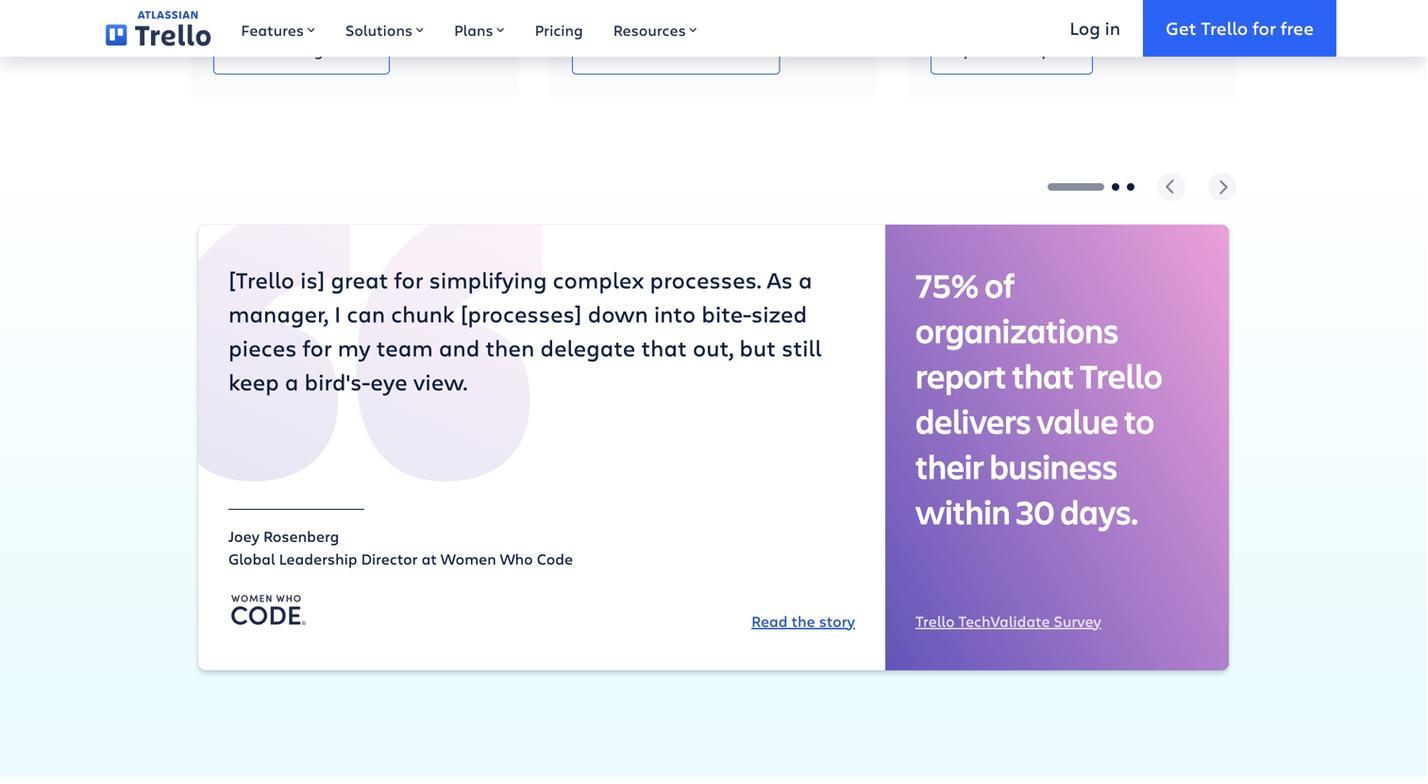 Task type: vqa. For each thing, say whether or not it's contained in the screenshot.
YOUR BOARDS WITH 8 ITEMS element
no



Task type: describe. For each thing, give the bounding box(es) containing it.
get for get to know automation
[[588, 40, 614, 60]]

next image
[[1209, 173, 1237, 201]]

manager,
[[229, 298, 329, 329]]

the
[[792, 611, 816, 631]]

as
[[767, 264, 793, 295]]

free
[[1281, 16, 1315, 40]]

trello techvalidate survey link
[[916, 611, 1102, 631]]

rosenberg
[[263, 526, 339, 546]]

my
[[338, 332, 371, 363]]

features button
[[226, 0, 331, 57]]

leadership
[[279, 549, 358, 569]]

in
[[1106, 16, 1121, 40]]

know
[[636, 40, 676, 60]]

[trello is] great for simplifying complex processes. as a manager, i can chunk [processes] down into bite-sized pieces for my team and then delegate that out, but still keep a bird's-eye view.
[[229, 264, 822, 396]]

team
[[377, 332, 433, 363]]

processes.
[[650, 264, 762, 295]]

bird's-
[[305, 366, 370, 396]]

still
[[782, 332, 822, 363]]

2 vertical spatial for
[[303, 332, 332, 363]]

2 horizontal spatial trello
[[1202, 16, 1249, 40]]

director
[[361, 549, 418, 569]]

pricing link
[[520, 0, 599, 57]]

sized
[[752, 298, 808, 329]]

get trello for free link
[[1144, 0, 1337, 57]]

pieces
[[229, 332, 297, 363]]

joey
[[229, 526, 260, 546]]

story
[[819, 611, 856, 631]]

1 vertical spatial for
[[394, 264, 424, 295]]

that inside [trello is] great for simplifying complex processes. as a manager, i can chunk [processes] down into bite-sized pieces for my team and then delegate that out, but still keep a bird's-eye view.
[[642, 332, 687, 363]]

global
[[229, 549, 275, 569]]

atlassian trello image
[[106, 11, 211, 46]]

is]
[[300, 264, 325, 295]]

solutions
[[346, 20, 413, 40]]

read the story link
[[752, 610, 856, 633]]

that inside the 75% of organizations report that trello delivers value to their business within 30 days.
[[1013, 353, 1075, 398]]

then
[[486, 332, 535, 363]]

keep
[[229, 366, 279, 396]]

techvalidate
[[959, 611, 1051, 631]]

plans
[[454, 20, 494, 40]]

2 horizontal spatial for
[[1253, 16, 1277, 40]]

within
[[916, 489, 1011, 534]]

delivers
[[916, 398, 1032, 443]]

their
[[916, 444, 985, 489]]

eye
[[370, 366, 408, 396]]

browse integrations link
[[213, 27, 390, 74]]

explore enterprise link
[[931, 27, 1093, 74]]

browse
[[229, 40, 283, 60]]

get to know automation
[[588, 40, 765, 60]]

can
[[347, 298, 385, 329]]

solutions button
[[331, 0, 439, 57]]

0 vertical spatial to
[[618, 40, 633, 60]]

bite-
[[702, 298, 752, 329]]

trello inside the 75% of organizations report that trello delivers value to their business within 30 days.
[[1081, 353, 1163, 398]]

at
[[422, 549, 437, 569]]

[processes]
[[461, 298, 582, 329]]

code
[[537, 549, 573, 569]]

75% of organizations report that trello delivers value to their business within 30 days.
[[916, 262, 1163, 534]]

explore enterprise
[[947, 40, 1077, 60]]



Task type: locate. For each thing, give the bounding box(es) containing it.
get right 'pricing'
[[588, 40, 614, 60]]

previous image
[[1158, 173, 1186, 201]]

trello
[[1202, 16, 1249, 40], [1081, 353, 1163, 398], [916, 611, 955, 631]]

0 horizontal spatial get
[[588, 40, 614, 60]]

get trello for free
[[1166, 16, 1315, 40]]

log
[[1070, 16, 1101, 40]]

0 horizontal spatial that
[[642, 332, 687, 363]]

a right 'keep'
[[285, 366, 299, 396]]

for
[[1253, 16, 1277, 40], [394, 264, 424, 295], [303, 332, 332, 363]]

1 horizontal spatial for
[[394, 264, 424, 295]]

1 horizontal spatial get
[[1166, 16, 1197, 40]]

but
[[740, 332, 776, 363]]

1 vertical spatial a
[[285, 366, 299, 396]]

explore
[[947, 40, 1001, 60]]

75%
[[916, 262, 980, 307]]

log in
[[1070, 16, 1121, 40]]

0 vertical spatial trello
[[1202, 16, 1249, 40]]

joey rosenberg global leadership director at women who code
[[229, 526, 573, 569]]

women
[[441, 549, 497, 569]]

to right the value
[[1125, 398, 1155, 443]]

complex
[[553, 264, 645, 295]]

1 vertical spatial trello
[[1081, 353, 1163, 398]]

log in link
[[1048, 0, 1144, 57]]

that down into
[[642, 332, 687, 363]]

1 horizontal spatial a
[[799, 264, 813, 295]]

a
[[799, 264, 813, 295], [285, 366, 299, 396]]

0 vertical spatial for
[[1253, 16, 1277, 40]]

that
[[642, 332, 687, 363], [1013, 353, 1075, 398]]

days.
[[1061, 489, 1139, 534]]

plans button
[[439, 0, 520, 57]]

chunk
[[391, 298, 455, 329]]

and
[[439, 332, 480, 363]]

0 horizontal spatial trello
[[916, 611, 955, 631]]

that down organizations
[[1013, 353, 1075, 398]]

trello techvalidate survey
[[916, 611, 1102, 631]]

2 vertical spatial trello
[[916, 611, 955, 631]]

value
[[1037, 398, 1119, 443]]

trello up the value
[[1081, 353, 1163, 398]]

get right in
[[1166, 16, 1197, 40]]

[trello
[[229, 264, 295, 295]]

into
[[654, 298, 696, 329]]

a right as
[[799, 264, 813, 295]]

enterprise
[[1004, 40, 1077, 60]]

resources
[[614, 20, 686, 40]]

read
[[752, 611, 788, 631]]

0 horizontal spatial a
[[285, 366, 299, 396]]

to
[[618, 40, 633, 60], [1125, 398, 1155, 443]]

features
[[241, 20, 304, 40]]

1 horizontal spatial trello
[[1081, 353, 1163, 398]]

trello left free
[[1202, 16, 1249, 40]]

integrations
[[287, 40, 374, 60]]

to inside the 75% of organizations report that trello delivers value to their business within 30 days.
[[1125, 398, 1155, 443]]

report
[[916, 353, 1007, 398]]

automation
[[680, 40, 765, 60]]

for left "my"
[[303, 332, 332, 363]]

1 vertical spatial to
[[1125, 398, 1155, 443]]

out,
[[693, 332, 734, 363]]

for left free
[[1253, 16, 1277, 40]]

to left know
[[618, 40, 633, 60]]

for up chunk
[[394, 264, 424, 295]]

0 horizontal spatial to
[[618, 40, 633, 60]]

get
[[1166, 16, 1197, 40], [588, 40, 614, 60]]

simplifying
[[429, 264, 547, 295]]

trello left techvalidate at the right of the page
[[916, 611, 955, 631]]

resources button
[[599, 0, 713, 57]]

survey
[[1054, 611, 1102, 631]]

who
[[500, 549, 533, 569]]

great
[[331, 264, 389, 295]]

1 horizontal spatial to
[[1125, 398, 1155, 443]]

delegate
[[541, 332, 636, 363]]

down
[[588, 298, 649, 329]]

i
[[334, 298, 341, 329]]

1 horizontal spatial that
[[1013, 353, 1075, 398]]

view.
[[413, 366, 468, 396]]

0 horizontal spatial for
[[303, 332, 332, 363]]

organizations
[[916, 308, 1119, 353]]

browse integrations
[[229, 40, 374, 60]]

read the story
[[752, 611, 856, 631]]

of
[[985, 262, 1016, 307]]

30
[[1016, 489, 1055, 534]]

pricing
[[535, 20, 583, 40]]

0 vertical spatial a
[[799, 264, 813, 295]]

business
[[990, 444, 1118, 489]]

get to know automation link
[[572, 27, 781, 74]]

get for get trello for free
[[1166, 16, 1197, 40]]



